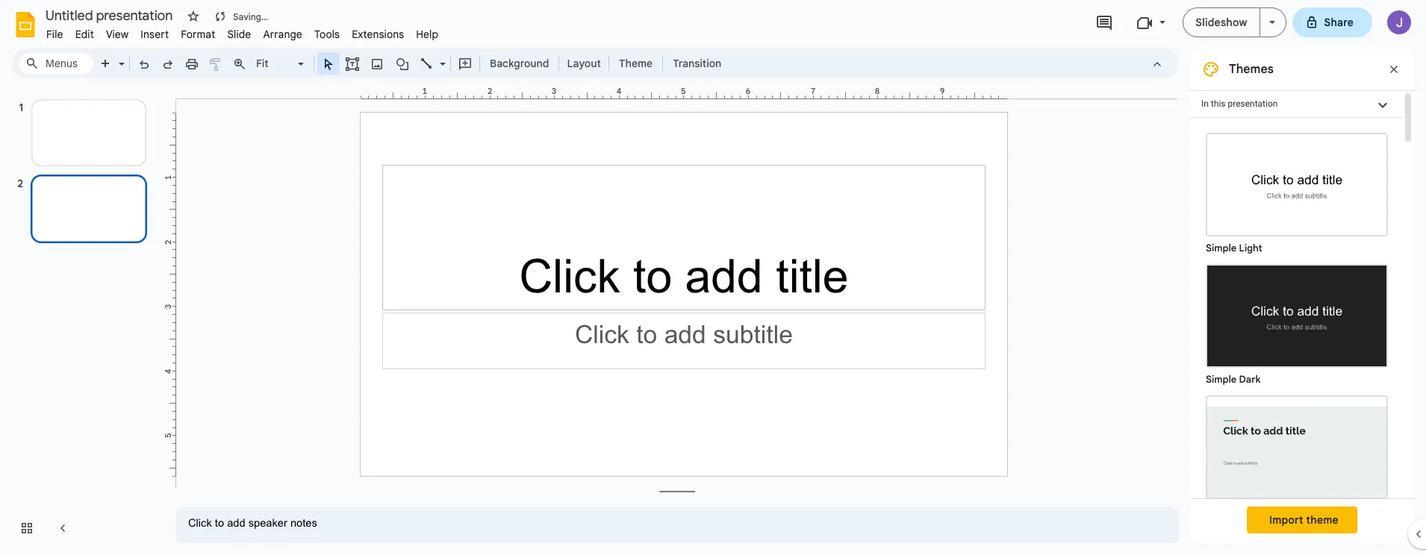 Task type: describe. For each thing, give the bounding box(es) containing it.
edit menu item
[[69, 25, 100, 43]]

import theme
[[1270, 514, 1339, 527]]

tools menu item
[[308, 25, 346, 43]]

extensions
[[352, 28, 404, 41]]

theme
[[1307, 514, 1339, 527]]

share button
[[1293, 7, 1373, 37]]

slide menu item
[[221, 25, 257, 43]]

layout button
[[563, 52, 606, 75]]

background
[[490, 57, 549, 70]]

navigation inside themes application
[[0, 84, 164, 556]]

help menu item
[[410, 25, 445, 43]]

layout
[[567, 57, 601, 70]]

theme button
[[613, 52, 660, 75]]

menu bar inside menu bar banner
[[40, 19, 445, 44]]

extensions menu item
[[346, 25, 410, 43]]

this
[[1212, 99, 1226, 109]]

saving…
[[233, 11, 268, 22]]

streamline image
[[1208, 397, 1387, 498]]

dark
[[1240, 374, 1261, 386]]

simple light
[[1206, 242, 1263, 255]]

edit
[[75, 28, 94, 41]]

insert menu item
[[135, 25, 175, 43]]

format menu item
[[175, 25, 221, 43]]

arrange menu item
[[257, 25, 308, 43]]

option group inside themes section
[[1191, 118, 1403, 556]]

presentation options image
[[1270, 21, 1276, 24]]

Star checkbox
[[183, 6, 204, 27]]

transition
[[673, 57, 722, 70]]

in
[[1202, 99, 1209, 109]]

transition button
[[666, 52, 729, 75]]

arrange
[[263, 28, 302, 41]]

Zoom text field
[[254, 53, 296, 74]]

Simple Light radio
[[1199, 126, 1396, 556]]

view
[[106, 28, 129, 41]]

menu bar banner
[[0, 0, 1427, 556]]

insert image image
[[369, 53, 386, 74]]



Task type: vqa. For each thing, say whether or not it's contained in the screenshot.
I have read and agree to the Crypto.com Price T&Cs stipulated above. image heading Required question element
no



Task type: locate. For each thing, give the bounding box(es) containing it.
in this presentation tab
[[1191, 90, 1403, 118]]

import theme button
[[1248, 507, 1358, 534]]

file menu item
[[40, 25, 69, 43]]

Simple Dark radio
[[1199, 257, 1396, 388]]

Rename text field
[[40, 6, 182, 24]]

menu bar containing file
[[40, 19, 445, 44]]

simple
[[1206, 242, 1237, 255], [1206, 374, 1237, 386]]

navigation
[[0, 84, 164, 556]]

in this presentation
[[1202, 99, 1278, 109]]

themes
[[1230, 62, 1274, 77]]

file
[[46, 28, 63, 41]]

presentation
[[1228, 99, 1278, 109]]

simple for simple light
[[1206, 242, 1237, 255]]

view menu item
[[100, 25, 135, 43]]

format
[[181, 28, 215, 41]]

main toolbar
[[93, 52, 729, 75]]

0 vertical spatial simple
[[1206, 242, 1237, 255]]

Menus field
[[19, 53, 93, 74]]

slideshow button
[[1184, 7, 1261, 37]]

saving… button
[[210, 6, 272, 27]]

select line image
[[436, 54, 446, 59]]

1 simple from the top
[[1206, 242, 1237, 255]]

simple inside radio
[[1206, 242, 1237, 255]]

theme
[[619, 57, 653, 70]]

2 simple from the top
[[1206, 374, 1237, 386]]

1 vertical spatial simple
[[1206, 374, 1237, 386]]

background button
[[483, 52, 556, 75]]

option group
[[1191, 118, 1403, 556]]

simple left dark at the right bottom of page
[[1206, 374, 1237, 386]]

simple left light
[[1206, 242, 1237, 255]]

simple for simple dark
[[1206, 374, 1237, 386]]

import
[[1270, 514, 1304, 527]]

simple inside option
[[1206, 374, 1237, 386]]

slideshow
[[1196, 16, 1248, 29]]

insert
[[141, 28, 169, 41]]

light
[[1240, 242, 1263, 255]]

slide
[[227, 28, 251, 41]]

menu bar
[[40, 19, 445, 44]]

themes section
[[1191, 49, 1415, 556]]

themes application
[[0, 0, 1427, 556]]

shape image
[[394, 53, 411, 74]]

option group containing simple light
[[1191, 118, 1403, 556]]

Streamline radio
[[1199, 388, 1396, 520]]

help
[[416, 28, 439, 41]]

Zoom field
[[252, 53, 311, 75]]

new slide with layout image
[[115, 54, 125, 59]]

simple dark
[[1206, 374, 1261, 386]]

share
[[1325, 16, 1354, 29]]

tools
[[314, 28, 340, 41]]



